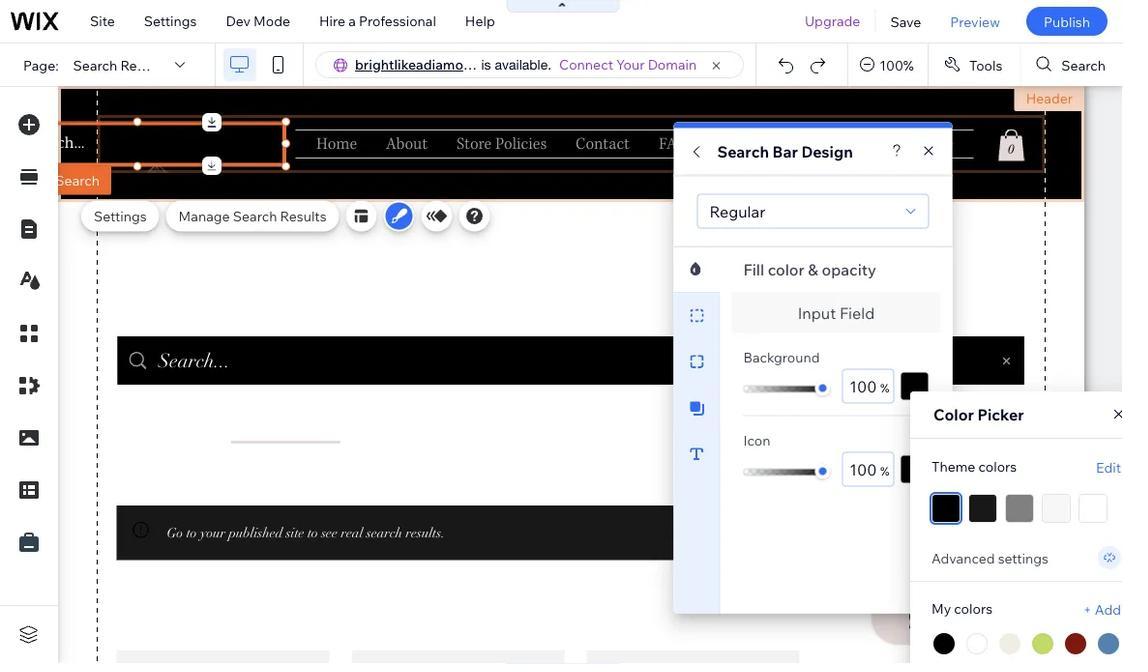 Task type: describe. For each thing, give the bounding box(es) containing it.
1 horizontal spatial site
[[90, 13, 115, 30]]

your
[[617, 56, 645, 73]]

color
[[934, 405, 974, 425]]

edit button
[[1096, 460, 1122, 477]]

fill
[[744, 260, 765, 279]]

my colors
[[932, 601, 993, 618]]

preview
[[951, 13, 1001, 30]]

picker
[[978, 405, 1024, 425]]

wix
[[1, 172, 24, 189]]

brightlikeadiamond.com
[[355, 56, 511, 73]]

color picker
[[934, 405, 1024, 425]]

regular
[[710, 202, 766, 221]]

bar
[[773, 142, 798, 161]]

mode
[[254, 13, 290, 30]]

professional
[[359, 13, 436, 30]]

icon
[[744, 432, 771, 449]]

theme colors
[[932, 458, 1017, 475]]

save
[[891, 13, 922, 30]]

search bar design
[[718, 142, 853, 161]]

0 horizontal spatial site
[[27, 172, 52, 189]]

1 vertical spatial settings
[[94, 208, 147, 225]]

+ add button
[[1084, 602, 1122, 619]]

edit
[[1096, 460, 1122, 477]]

search for search results
[[73, 56, 117, 73]]

manage
[[179, 208, 230, 225]]

colors for my colors
[[954, 601, 993, 618]]

advanced
[[932, 551, 995, 568]]

available.
[[495, 57, 552, 73]]

+ add
[[1084, 602, 1122, 619]]

hire a professional
[[319, 13, 436, 30]]

100% button
[[849, 44, 928, 86]]

dev
[[226, 13, 251, 30]]

&
[[808, 260, 819, 279]]

input
[[798, 303, 836, 323]]

domain
[[648, 56, 697, 73]]

wix site search
[[1, 172, 100, 189]]

help
[[465, 13, 495, 30]]

fill color & opacity
[[744, 260, 877, 279]]

dev mode
[[226, 13, 290, 30]]

colors for theme colors
[[979, 458, 1017, 475]]

a
[[349, 13, 356, 30]]

settings
[[998, 551, 1049, 568]]

field
[[840, 303, 875, 323]]



Task type: locate. For each thing, give the bounding box(es) containing it.
manage search results
[[179, 208, 327, 225]]

0 vertical spatial results
[[120, 56, 167, 73]]

settings down wix site search
[[94, 208, 147, 225]]

1 vertical spatial site
[[27, 172, 52, 189]]

colors
[[979, 458, 1017, 475], [954, 601, 993, 618]]

hire
[[319, 13, 346, 30]]

theme
[[932, 458, 976, 475]]

1 vertical spatial colors
[[954, 601, 993, 618]]

100%
[[880, 56, 914, 73]]

site right "wix"
[[27, 172, 52, 189]]

search button
[[1021, 44, 1123, 86]]

is
[[481, 57, 491, 73]]

tools
[[970, 56, 1003, 73]]

0 vertical spatial settings
[[144, 13, 197, 30]]

site
[[90, 13, 115, 30], [27, 172, 52, 189]]

0 vertical spatial colors
[[979, 458, 1017, 475]]

tools button
[[929, 44, 1020, 86]]

site up the search results
[[90, 13, 115, 30]]

search
[[73, 56, 117, 73], [1062, 56, 1106, 73], [718, 142, 769, 161], [55, 172, 100, 189], [233, 208, 277, 225]]

results
[[120, 56, 167, 73], [280, 208, 327, 225]]

colors right theme
[[979, 458, 1017, 475]]

publish button
[[1027, 7, 1108, 36]]

search for search bar design
[[718, 142, 769, 161]]

add
[[1095, 602, 1122, 619]]

upgrade
[[805, 13, 861, 30]]

search inside search button
[[1062, 56, 1106, 73]]

0 vertical spatial site
[[90, 13, 115, 30]]

background
[[744, 349, 820, 366]]

my
[[932, 601, 951, 618]]

colors right my
[[954, 601, 993, 618]]

preview button
[[936, 0, 1015, 43]]

advanced settings
[[932, 551, 1049, 568]]

connect
[[559, 56, 613, 73]]

is available. connect your domain
[[481, 56, 697, 73]]

settings up the search results
[[144, 13, 197, 30]]

1 horizontal spatial results
[[280, 208, 327, 225]]

None text field
[[842, 369, 895, 404], [842, 452, 895, 487], [842, 369, 895, 404], [842, 452, 895, 487]]

0 horizontal spatial results
[[120, 56, 167, 73]]

search for search
[[1062, 56, 1106, 73]]

save button
[[876, 0, 936, 43]]

1 vertical spatial results
[[280, 208, 327, 225]]

search results
[[73, 56, 167, 73]]

+
[[1084, 602, 1092, 619]]

input field
[[798, 303, 875, 323]]

publish
[[1044, 13, 1091, 30]]

settings
[[144, 13, 197, 30], [94, 208, 147, 225]]

header
[[1026, 90, 1073, 107]]

opacity
[[822, 260, 877, 279]]

color
[[768, 260, 805, 279]]

design
[[802, 142, 853, 161]]



Task type: vqa. For each thing, say whether or not it's contained in the screenshot.
the bottom the Contact
no



